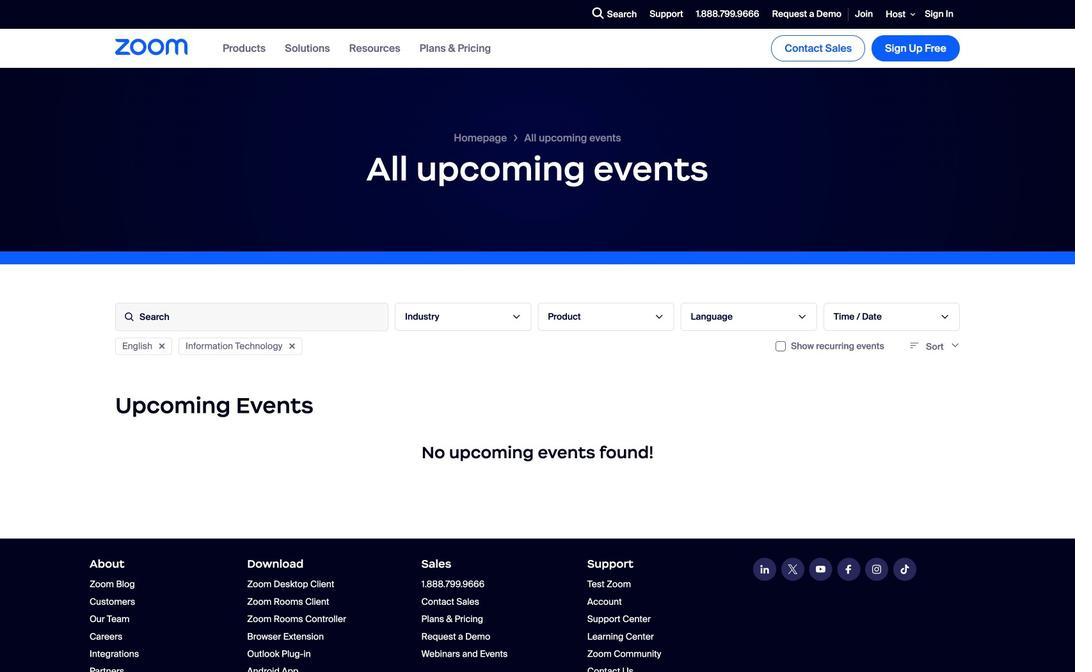 Task type: vqa. For each thing, say whether or not it's contained in the screenshot.
"Instagram" icon
yes



Task type: locate. For each thing, give the bounding box(es) containing it.
None search field
[[546, 4, 589, 25]]

Search field
[[115, 303, 389, 331]]

twitter image
[[788, 565, 798, 574]]

tiktok image
[[901, 565, 909, 574]]

search image
[[593, 7, 604, 19], [593, 7, 604, 19]]

zoom logo image
[[115, 39, 188, 55]]



Task type: describe. For each thing, give the bounding box(es) containing it.
instagram image
[[872, 565, 882, 574]]

linkedin image
[[761, 565, 769, 574]]

facebook image
[[846, 565, 852, 574]]

youtube image
[[816, 566, 826, 573]]



